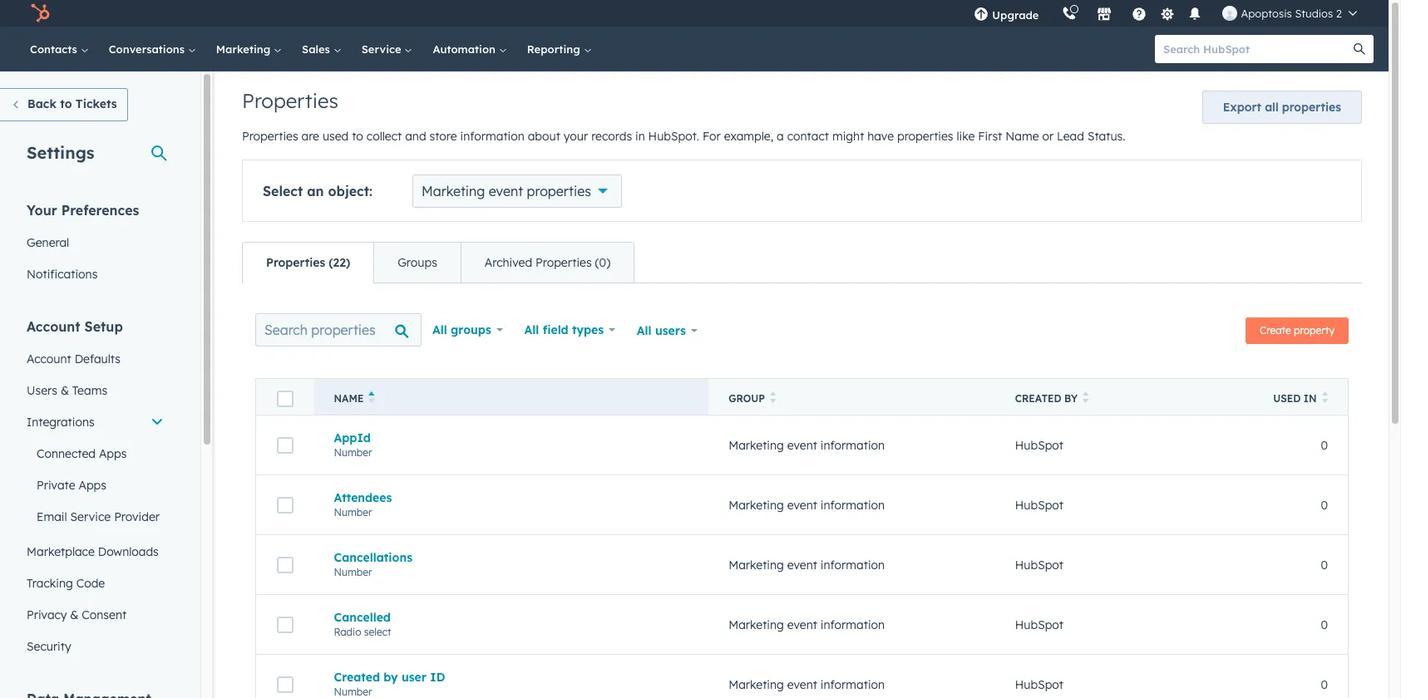 Task type: describe. For each thing, give the bounding box(es) containing it.
cancelled
[[334, 610, 391, 625]]

first
[[978, 129, 1003, 144]]

& for users
[[61, 383, 69, 398]]

reporting
[[527, 42, 583, 56]]

integrations
[[27, 415, 95, 430]]

select
[[364, 626, 391, 638]]

lead
[[1057, 129, 1085, 144]]

studios
[[1295, 7, 1334, 20]]

tab list containing properties (22)
[[242, 242, 635, 284]]

preferences
[[61, 202, 139, 219]]

marketplaces image
[[1097, 7, 1112, 22]]

status.
[[1088, 129, 1126, 144]]

marketing for cancellations
[[729, 558, 784, 573]]

event for appid
[[787, 438, 818, 453]]

service inside account setup element
[[70, 510, 111, 525]]

groups
[[451, 323, 491, 338]]

collect
[[367, 129, 402, 144]]

service link
[[352, 27, 423, 72]]

account setup
[[27, 319, 123, 335]]

your preferences
[[27, 202, 139, 219]]

marketing event information for attendees
[[729, 498, 885, 513]]

reporting link
[[517, 27, 602, 72]]

number for attendees
[[334, 506, 372, 519]]

group
[[729, 393, 765, 405]]

in
[[635, 129, 645, 144]]

apps for private apps
[[79, 478, 106, 493]]

properties left (0)
[[536, 255, 592, 270]]

cancelled button
[[334, 610, 689, 625]]

back
[[27, 96, 56, 111]]

all users button
[[626, 314, 708, 349]]

all for all field types
[[525, 323, 539, 338]]

properties (22)
[[266, 255, 350, 270]]

consent
[[82, 608, 127, 623]]

Search HubSpot search field
[[1155, 35, 1359, 63]]

users
[[27, 383, 57, 398]]

appid button
[[334, 430, 689, 445]]

marketing event information for cancelled
[[729, 618, 885, 633]]

appid number
[[334, 430, 372, 459]]

properties are used to collect and store information about your records in hubspot. for example, a contact might have properties like first name or lead status.
[[242, 129, 1126, 144]]

security
[[27, 640, 71, 655]]

event for cancelled
[[787, 618, 818, 633]]

hubspot.
[[648, 129, 700, 144]]

all field types
[[525, 323, 604, 338]]

privacy
[[27, 608, 67, 623]]

security link
[[17, 631, 174, 663]]

apps for connected apps
[[99, 447, 127, 462]]

apoptosis studios 2
[[1241, 7, 1342, 20]]

calling icon button
[[1056, 2, 1084, 24]]

name button
[[314, 379, 709, 415]]

store
[[430, 129, 457, 144]]

0 horizontal spatial to
[[60, 96, 72, 111]]

object:
[[328, 183, 373, 200]]

group button
[[709, 379, 995, 415]]

properties for properties (22)
[[266, 255, 325, 270]]

marketing event information for cancellations
[[729, 558, 885, 573]]

information for cancelled
[[821, 618, 885, 633]]

privacy & consent
[[27, 608, 127, 623]]

account for account setup
[[27, 319, 80, 335]]

downloads
[[98, 545, 159, 560]]

attendees button
[[334, 490, 689, 505]]

teams
[[72, 383, 107, 398]]

search image
[[1354, 43, 1366, 55]]

automation link
[[423, 27, 517, 72]]

upgrade
[[993, 8, 1039, 22]]

all
[[1265, 100, 1279, 115]]

settings image
[[1160, 7, 1175, 22]]

press to sort. image for group
[[770, 392, 776, 403]]

information for appid
[[821, 438, 885, 453]]

account for account defaults
[[27, 352, 71, 367]]

settings
[[27, 142, 94, 163]]

number for cancellations
[[334, 566, 372, 579]]

apoptosis
[[1241, 7, 1292, 20]]

example,
[[724, 129, 774, 144]]

cancellations
[[334, 550, 413, 565]]

event for created by user id
[[787, 677, 818, 692]]

event for attendees
[[787, 498, 818, 513]]

Search search field
[[255, 314, 422, 347]]

name inside button
[[334, 393, 364, 405]]

all for all users
[[637, 324, 652, 339]]

marketplace
[[27, 545, 95, 560]]

cancellations button
[[334, 550, 689, 565]]

number inside 'created by user id number'
[[334, 686, 372, 698]]

email service provider link
[[17, 502, 174, 533]]

search button
[[1346, 35, 1374, 63]]

id
[[430, 670, 445, 685]]

back to tickets link
[[0, 88, 128, 121]]

created for created by user id number
[[334, 670, 380, 685]]

field
[[543, 323, 569, 338]]

attendees number
[[334, 490, 392, 519]]

0 vertical spatial name
[[1006, 129, 1039, 144]]

all field types button
[[514, 314, 626, 347]]

marketplace downloads link
[[17, 536, 174, 568]]

hubspot for cancellations
[[1015, 558, 1064, 573]]

upgrade image
[[974, 7, 989, 22]]

and
[[405, 129, 426, 144]]

properties for properties are used to collect and store information about your records in hubspot. for example, a contact might have properties like first name or lead status.
[[242, 129, 298, 144]]

property
[[1294, 324, 1335, 337]]

types
[[572, 323, 604, 338]]

press to sort. element for group
[[770, 392, 776, 406]]

properties for marketing event properties
[[527, 183, 591, 200]]

settings link
[[1157, 5, 1178, 22]]

properties (22) link
[[243, 243, 374, 283]]

2
[[1337, 7, 1342, 20]]

privacy & consent link
[[17, 600, 174, 631]]

export all properties
[[1223, 100, 1342, 115]]

menu containing apoptosis studios 2
[[963, 0, 1369, 27]]

groups link
[[374, 243, 461, 283]]

information for created by user id
[[821, 677, 885, 692]]

back to tickets
[[27, 96, 117, 111]]

defaults
[[75, 352, 121, 367]]

tickets
[[76, 96, 117, 111]]

integrations button
[[17, 407, 174, 438]]

private apps
[[37, 478, 106, 493]]



Task type: locate. For each thing, give the bounding box(es) containing it.
used
[[323, 129, 349, 144]]

event inside marketing event properties popup button
[[489, 183, 523, 200]]

1 vertical spatial apps
[[79, 478, 106, 493]]

press to sort. image for used in
[[1322, 392, 1328, 403]]

automation
[[433, 42, 499, 56]]

1 press to sort. element from the left
[[770, 392, 776, 406]]

2 account from the top
[[27, 352, 71, 367]]

0 vertical spatial account
[[27, 319, 80, 335]]

hubspot for appid
[[1015, 438, 1064, 453]]

to right used
[[352, 129, 363, 144]]

1 horizontal spatial created
[[1015, 393, 1062, 405]]

all for all groups
[[433, 323, 447, 338]]

3 marketing event information from the top
[[729, 558, 885, 573]]

properties up are
[[242, 88, 338, 113]]

service inside 'link'
[[362, 42, 405, 56]]

create property
[[1260, 324, 1335, 337]]

created down radio
[[334, 670, 380, 685]]

by inside button
[[1065, 393, 1078, 405]]

created by user id button
[[334, 670, 689, 685]]

your preferences element
[[17, 201, 174, 290]]

might
[[833, 129, 864, 144]]

or
[[1043, 129, 1054, 144]]

tab panel containing all groups
[[242, 283, 1362, 699]]

email
[[37, 510, 67, 525]]

users
[[655, 324, 686, 339]]

properties inside button
[[1282, 100, 1342, 115]]

2 number from the top
[[334, 506, 372, 519]]

1 vertical spatial &
[[70, 608, 78, 623]]

0 for created by user id
[[1321, 677, 1328, 692]]

0 for appid
[[1321, 438, 1328, 453]]

to right back
[[60, 96, 72, 111]]

menu
[[963, 0, 1369, 27]]

marketing for cancelled
[[729, 618, 784, 633]]

1 horizontal spatial name
[[1006, 129, 1039, 144]]

press to sort. element for created by
[[1083, 392, 1089, 406]]

all left groups at top
[[433, 323, 447, 338]]

created inside button
[[1015, 393, 1062, 405]]

1 horizontal spatial press to sort. image
[[1322, 392, 1328, 403]]

properties down about
[[527, 183, 591, 200]]

3 press to sort. element from the left
[[1322, 392, 1328, 406]]

sales
[[302, 42, 333, 56]]

hubspot for cancelled
[[1015, 618, 1064, 633]]

0 for cancelled
[[1321, 618, 1328, 633]]

menu item
[[1051, 0, 1054, 27]]

marketing for appid
[[729, 438, 784, 453]]

conversations link
[[99, 27, 206, 72]]

number down radio
[[334, 686, 372, 698]]

0 for attendees
[[1321, 498, 1328, 513]]

2 press to sort. element from the left
[[1083, 392, 1089, 406]]

provider
[[114, 510, 160, 525]]

information
[[460, 129, 525, 144], [821, 438, 885, 453], [821, 498, 885, 513], [821, 558, 885, 573], [821, 618, 885, 633], [821, 677, 885, 692]]

ascending sort. press to sort descending. element
[[369, 392, 375, 406]]

event for cancellations
[[787, 558, 818, 573]]

sales link
[[292, 27, 352, 72]]

apps
[[99, 447, 127, 462], [79, 478, 106, 493]]

by
[[1065, 393, 1078, 405], [384, 670, 398, 685]]

all inside all groups popup button
[[433, 323, 447, 338]]

1 horizontal spatial all
[[525, 323, 539, 338]]

press to sort. image inside the used in 'button'
[[1322, 392, 1328, 403]]

properties
[[242, 88, 338, 113], [242, 129, 298, 144], [266, 255, 325, 270], [536, 255, 592, 270]]

0 horizontal spatial name
[[334, 393, 364, 405]]

3 number from the top
[[334, 566, 372, 579]]

apoptosis studios 2 button
[[1213, 0, 1367, 27]]

select an object:
[[263, 183, 373, 200]]

properties left (22)
[[266, 255, 325, 270]]

conversations
[[109, 42, 188, 56]]

archived properties (0)
[[485, 255, 611, 270]]

0 vertical spatial apps
[[99, 447, 127, 462]]

& right privacy at the bottom left
[[70, 608, 78, 623]]

account up users
[[27, 352, 71, 367]]

marketing for created by user id
[[729, 677, 784, 692]]

archived properties (0) link
[[461, 243, 634, 283]]

like
[[957, 129, 975, 144]]

(22)
[[329, 255, 350, 270]]

service down private apps link
[[70, 510, 111, 525]]

apps inside connected apps link
[[99, 447, 127, 462]]

0 vertical spatial properties
[[1282, 100, 1342, 115]]

2 horizontal spatial properties
[[1282, 100, 1342, 115]]

notifications
[[27, 267, 98, 282]]

cancellations number
[[334, 550, 413, 579]]

0 horizontal spatial service
[[70, 510, 111, 525]]

5 marketing event information from the top
[[729, 677, 885, 692]]

export
[[1223, 100, 1262, 115]]

1 hubspot from the top
[[1015, 438, 1064, 453]]

marketing for attendees
[[729, 498, 784, 513]]

created by user id number
[[334, 670, 445, 698]]

2 vertical spatial properties
[[527, 183, 591, 200]]

1 vertical spatial to
[[352, 129, 363, 144]]

marketing inside popup button
[[422, 183, 485, 200]]

marketing event information for created by user id
[[729, 677, 885, 692]]

event
[[489, 183, 523, 200], [787, 438, 818, 453], [787, 498, 818, 513], [787, 558, 818, 573], [787, 618, 818, 633], [787, 677, 818, 692]]

1 number from the top
[[334, 446, 372, 459]]

0 horizontal spatial by
[[384, 670, 398, 685]]

all groups button
[[422, 314, 514, 347]]

press to sort. element inside the used in 'button'
[[1322, 392, 1328, 406]]

& inside privacy & consent link
[[70, 608, 78, 623]]

created for created by
[[1015, 393, 1062, 405]]

by left the user
[[384, 670, 398, 685]]

1 vertical spatial properties
[[897, 129, 954, 144]]

your
[[564, 129, 588, 144]]

1 vertical spatial created
[[334, 670, 380, 685]]

0 vertical spatial service
[[362, 42, 405, 56]]

connected apps link
[[17, 438, 174, 470]]

tracking
[[27, 576, 73, 591]]

5 hubspot from the top
[[1015, 677, 1064, 692]]

have
[[868, 129, 894, 144]]

general link
[[17, 227, 174, 259]]

help image
[[1132, 7, 1147, 22]]

number down the appid
[[334, 446, 372, 459]]

2 horizontal spatial press to sort. element
[[1322, 392, 1328, 406]]

0 for cancellations
[[1321, 558, 1328, 573]]

tab panel
[[242, 283, 1362, 699]]

1 0 from the top
[[1321, 438, 1328, 453]]

press to sort. element for used in
[[1322, 392, 1328, 406]]

press to sort. element
[[770, 392, 776, 406], [1083, 392, 1089, 406], [1322, 392, 1328, 406]]

all groups
[[433, 323, 491, 338]]

created left press to sort. image
[[1015, 393, 1062, 405]]

1 marketing event information from the top
[[729, 438, 885, 453]]

groups
[[398, 255, 437, 270]]

0 horizontal spatial press to sort. element
[[770, 392, 776, 406]]

all inside all users popup button
[[637, 324, 652, 339]]

select
[[263, 183, 303, 200]]

by for created by
[[1065, 393, 1078, 405]]

apps inside private apps link
[[79, 478, 106, 493]]

contacts link
[[20, 27, 99, 72]]

press to sort. image right group
[[770, 392, 776, 403]]

properties inside popup button
[[527, 183, 591, 200]]

service right the sales link
[[362, 42, 405, 56]]

notifications image
[[1188, 7, 1203, 22]]

properties left are
[[242, 129, 298, 144]]

0 horizontal spatial all
[[433, 323, 447, 338]]

1 horizontal spatial to
[[352, 129, 363, 144]]

name left or
[[1006, 129, 1039, 144]]

marketplaces button
[[1088, 0, 1122, 27]]

4 0 from the top
[[1321, 618, 1328, 633]]

press to sort. element inside group button
[[770, 392, 776, 406]]

0 horizontal spatial press to sort. image
[[770, 392, 776, 403]]

information for cancellations
[[821, 558, 885, 573]]

created inside 'created by user id number'
[[334, 670, 380, 685]]

5 0 from the top
[[1321, 677, 1328, 692]]

4 marketing event information from the top
[[729, 618, 885, 633]]

users & teams link
[[17, 375, 174, 407]]

1 horizontal spatial service
[[362, 42, 405, 56]]

account up account defaults
[[27, 319, 80, 335]]

all users
[[637, 324, 686, 339]]

press to sort. image
[[770, 392, 776, 403], [1322, 392, 1328, 403]]

2 hubspot from the top
[[1015, 498, 1064, 513]]

apps up email service provider link
[[79, 478, 106, 493]]

name left 'ascending sort. press to sort descending.' element on the left
[[334, 393, 364, 405]]

private apps link
[[17, 470, 174, 502]]

4 number from the top
[[334, 686, 372, 698]]

marketing
[[216, 42, 274, 56], [422, 183, 485, 200], [729, 438, 784, 453], [729, 498, 784, 513], [729, 558, 784, 573], [729, 618, 784, 633], [729, 677, 784, 692]]

code
[[76, 576, 105, 591]]

1 horizontal spatial press to sort. element
[[1083, 392, 1089, 406]]

connected
[[37, 447, 96, 462]]

marketing event information for appid
[[729, 438, 885, 453]]

export all properties button
[[1203, 91, 1362, 124]]

appid
[[334, 430, 371, 445]]

create
[[1260, 324, 1292, 337]]

user
[[402, 670, 427, 685]]

created by
[[1015, 393, 1078, 405]]

hubspot
[[1015, 438, 1064, 453], [1015, 498, 1064, 513], [1015, 558, 1064, 573], [1015, 618, 1064, 633], [1015, 677, 1064, 692]]

cancelled radio select
[[334, 610, 391, 638]]

properties for properties
[[242, 88, 338, 113]]

1 horizontal spatial by
[[1065, 393, 1078, 405]]

& inside 'users & teams' "link"
[[61, 383, 69, 398]]

press to sort. element right group
[[770, 392, 776, 406]]

properties
[[1282, 100, 1342, 115], [897, 129, 954, 144], [527, 183, 591, 200]]

an
[[307, 183, 324, 200]]

apps up private apps link
[[99, 447, 127, 462]]

created by button
[[995, 379, 1249, 415]]

& right users
[[61, 383, 69, 398]]

tab list
[[242, 242, 635, 284]]

used
[[1274, 393, 1301, 405]]

all inside all field types 'popup button'
[[525, 323, 539, 338]]

4 hubspot from the top
[[1015, 618, 1064, 633]]

properties left like
[[897, 129, 954, 144]]

2 0 from the top
[[1321, 498, 1328, 513]]

properties right all
[[1282, 100, 1342, 115]]

0
[[1321, 438, 1328, 453], [1321, 498, 1328, 513], [1321, 558, 1328, 573], [1321, 618, 1328, 633], [1321, 677, 1328, 692]]

1 vertical spatial account
[[27, 352, 71, 367]]

by for created by user id number
[[384, 670, 398, 685]]

properties for export all properties
[[1282, 100, 1342, 115]]

0 vertical spatial to
[[60, 96, 72, 111]]

0 vertical spatial created
[[1015, 393, 1062, 405]]

number down cancellations
[[334, 566, 372, 579]]

hubspot image
[[30, 3, 50, 23]]

1 vertical spatial service
[[70, 510, 111, 525]]

1 horizontal spatial &
[[70, 608, 78, 623]]

name
[[1006, 129, 1039, 144], [334, 393, 364, 405]]

used in
[[1274, 393, 1317, 405]]

create property button
[[1246, 318, 1349, 344]]

records
[[592, 129, 632, 144]]

0 horizontal spatial &
[[61, 383, 69, 398]]

press to sort. element right the in
[[1322, 392, 1328, 406]]

hubspot for created by user id
[[1015, 677, 1064, 692]]

hubspot link
[[20, 3, 62, 23]]

account setup element
[[17, 318, 174, 663]]

2 horizontal spatial all
[[637, 324, 652, 339]]

press to sort. element right created by
[[1083, 392, 1089, 406]]

calling icon image
[[1063, 7, 1078, 22]]

1 press to sort. image from the left
[[770, 392, 776, 403]]

0 vertical spatial &
[[61, 383, 69, 398]]

number inside the attendees number
[[334, 506, 372, 519]]

press to sort. element inside created by button
[[1083, 392, 1089, 406]]

about
[[528, 129, 561, 144]]

tara schultz image
[[1223, 6, 1238, 21]]

3 0 from the top
[[1321, 558, 1328, 573]]

1 account from the top
[[27, 319, 80, 335]]

3 hubspot from the top
[[1015, 558, 1064, 573]]

archived
[[485, 255, 532, 270]]

information for attendees
[[821, 498, 885, 513]]

number for appid
[[334, 446, 372, 459]]

attendees
[[334, 490, 392, 505]]

press to sort. image
[[1083, 392, 1089, 403]]

press to sort. image inside group button
[[770, 392, 776, 403]]

by inside 'created by user id number'
[[384, 670, 398, 685]]

press to sort. image right the in
[[1322, 392, 1328, 403]]

account
[[27, 319, 80, 335], [27, 352, 71, 367]]

& for privacy
[[70, 608, 78, 623]]

1 vertical spatial name
[[334, 393, 364, 405]]

by left press to sort. image
[[1065, 393, 1078, 405]]

hubspot for attendees
[[1015, 498, 1064, 513]]

setup
[[84, 319, 123, 335]]

2 marketing event information from the top
[[729, 498, 885, 513]]

0 horizontal spatial created
[[334, 670, 380, 685]]

number down 'attendees'
[[334, 506, 372, 519]]

0 vertical spatial by
[[1065, 393, 1078, 405]]

all left field
[[525, 323, 539, 338]]

0 horizontal spatial properties
[[527, 183, 591, 200]]

number inside "cancellations number"
[[334, 566, 372, 579]]

2 press to sort. image from the left
[[1322, 392, 1328, 403]]

general
[[27, 235, 69, 250]]

contact
[[787, 129, 829, 144]]

ascending sort. press to sort descending. image
[[369, 392, 375, 403]]

notifications link
[[17, 259, 174, 290]]

account defaults link
[[17, 344, 174, 375]]

tracking code link
[[17, 568, 174, 600]]

1 horizontal spatial properties
[[897, 129, 954, 144]]

all left users
[[637, 324, 652, 339]]

1 vertical spatial by
[[384, 670, 398, 685]]

radio
[[334, 626, 361, 638]]



Task type: vqa. For each thing, say whether or not it's contained in the screenshot.


